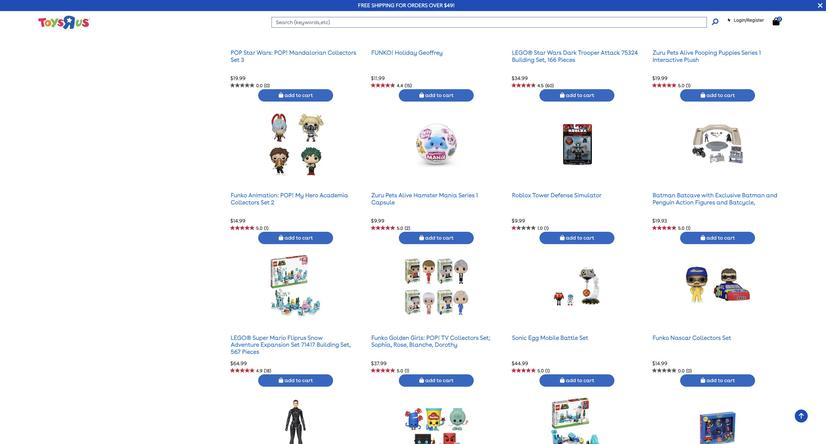 Task type: describe. For each thing, give the bounding box(es) containing it.
(0) for wars:
[[264, 83, 270, 88]]

lego® super mario fliprus snow adventure expansion set 71417 building set, 567 pieces image
[[269, 254, 323, 319]]

batman batcave with exclusive batman and penguin action figures and batcycle, link
[[653, 192, 777, 206]]

roblox tower defense simulator link
[[512, 192, 602, 199]]

lego® super mario fliprus snow adventure expansion set 71417 building set, 567 pieces
[[231, 334, 351, 355]]

0 vertical spatial and
[[766, 192, 777, 199]]

funko golden girls: pop! tv collectors set; sophia, rose, blanche, dorothy
[[371, 334, 491, 348]]

brawl stars 8pk collectable figure deluxe box set image
[[691, 397, 745, 444]]

tv
[[441, 334, 449, 341]]

71417
[[301, 341, 315, 348]]

lego® star wars dark trooper attack 75324 building set, 166 pieces image
[[550, 0, 604, 34]]

pop star wars: pop! mandalorian collectors set 3 link
[[231, 49, 356, 63]]

pieces inside lego® super mario fliprus snow adventure expansion set 71417 building set, 567 pieces
[[242, 348, 259, 355]]

free
[[358, 2, 370, 8]]

zuru for zuru pets alive pooping puppies series 1 interactive plush
[[653, 49, 665, 56]]

exclusive
[[715, 192, 741, 199]]

dark
[[563, 49, 577, 56]]

building inside lego® star wars dark trooper attack 75324 building set, 166 pieces
[[512, 56, 534, 63]]

batman batcave with exclusive batman and penguin action figures and batcycle,
[[653, 192, 777, 206]]

adventure expansion
[[231, 341, 290, 348]]

166
[[547, 56, 557, 63]]

mania
[[439, 192, 457, 199]]

zuru pets alive hamster mania series 1 capsule
[[371, 192, 478, 206]]

lego® star wars dark trooper attack 75324 building set, 166 pieces link
[[512, 49, 638, 63]]

with
[[701, 192, 714, 199]]

to for shopping bag image for funko nascar collectors set
[[718, 378, 723, 384]]

sonic egg mobile battle set
[[512, 334, 588, 341]]

zuru pets alive pooping puppies series 1 interactive plush image
[[691, 0, 745, 34]]

0.0 (0) for collectors
[[678, 368, 692, 373]]

set inside funko animation: pop! my hero academia collectors set 2
[[261, 199, 270, 206]]

roblox
[[512, 192, 531, 199]]

(60)
[[545, 83, 554, 88]]

0.0 (0) for wars:
[[256, 83, 270, 88]]

attack
[[601, 49, 620, 56]]

simulator
[[574, 192, 602, 199]]

egg
[[528, 334, 539, 341]]

1 vertical spatial and
[[717, 199, 728, 206]]

(15)
[[405, 83, 412, 88]]

set;
[[480, 334, 491, 341]]

tower
[[532, 192, 549, 199]]

pop! for pop
[[274, 49, 288, 56]]

zuru pets alive pooping puppies series 1 interactive plush
[[653, 49, 761, 63]]

building inside lego® super mario fliprus snow adventure expansion set 71417 building set, 567 pieces
[[317, 341, 339, 348]]

funko! holiday geoffrey
[[371, 49, 443, 56]]

to for shopping bag image related to funko! holiday geoffrey
[[437, 92, 442, 98]]

lego® super mario ice mario suit and frozen world expansion set 71415 building set, 105 pieces image
[[550, 397, 604, 444]]

collectors inside funko animation: pop! my hero academia collectors set 2
[[231, 199, 259, 206]]

pooping
[[695, 49, 717, 56]]

plush
[[684, 56, 699, 63]]

pets for interactive
[[667, 49, 678, 56]]

(0) for collectors
[[686, 368, 692, 373]]

action
[[676, 199, 694, 206]]

blanche,
[[409, 341, 433, 348]]

1 for zuru pets alive hamster mania series 1 capsule
[[476, 192, 478, 199]]

$34.99
[[512, 75, 528, 81]]

toys r us image
[[38, 15, 90, 30]]

snow
[[308, 334, 323, 341]]

battle
[[561, 334, 578, 341]]

animation:
[[248, 192, 279, 199]]

shopping bag image for sonic egg mobile battle set
[[560, 378, 565, 383]]

defense
[[551, 192, 573, 199]]

$11.99
[[371, 75, 385, 81]]

5.0 (1) for funko golden girls: pop! tv collectors set; sophia, rose, blanche, dorothy
[[397, 368, 409, 373]]

0
[[778, 17, 781, 21]]

to for shopping bag image for lego® star wars dark trooper attack 75324 building set, 166 pieces
[[577, 92, 582, 98]]

for
[[396, 2, 406, 8]]

5.0 (1) for zuru pets alive pooping puppies series 1 interactive plush
[[678, 83, 690, 88]]

pop
[[231, 49, 242, 56]]

penguin
[[653, 199, 674, 206]]

funko golden girls: pop! tv collectors set; sophia, rose, blanche, dorothy link
[[371, 334, 491, 348]]

pop star wars: pop! mandalorian collectors set 3
[[231, 49, 356, 63]]

4.9
[[256, 368, 262, 373]]

add to cart for shopping bag icon related to funko
[[283, 235, 313, 241]]

nascar
[[670, 334, 691, 341]]

$44.99
[[512, 360, 528, 367]]

shopping bag image for lego® super mario fliprus snow adventure expansion set 71417 building set, 567 pieces
[[279, 378, 283, 383]]

series for puppies
[[741, 49, 758, 56]]

wars:
[[257, 49, 273, 56]]

orders
[[407, 2, 428, 8]]

wars
[[547, 49, 562, 56]]

4.5
[[537, 83, 544, 88]]

4.4
[[397, 83, 403, 88]]

to for zuru shopping bag icon
[[437, 235, 442, 241]]

academia
[[320, 192, 348, 199]]

collectors inside pop star wars: pop! mandalorian collectors set 3
[[328, 49, 356, 56]]

$19.93
[[652, 218, 667, 224]]

funko golden girls: pop! tv collectors set; sophia, rose, blanche, dorothy image
[[404, 254, 469, 319]]

interactive
[[653, 56, 683, 63]]

0.0 for star
[[256, 83, 263, 88]]

0.0 for nascar
[[678, 368, 685, 373]]

golden
[[389, 334, 409, 341]]

batcycle,
[[729, 199, 755, 206]]

my
[[295, 192, 304, 199]]

shopping bag image for funko! holiday geoffrey
[[419, 93, 424, 98]]

funko! holiday geoffrey image
[[410, 0, 463, 34]]

2 batman from the left
[[742, 192, 765, 199]]

set inside lego® super mario fliprus snow adventure expansion set 71417 building set, 567 pieces
[[291, 341, 300, 348]]

$19.99 for 3
[[230, 75, 246, 81]]

login/register
[[734, 17, 764, 23]]

roblox tower defense simulator image
[[550, 112, 604, 177]]

zuru pets alive pooping puppies series 1 interactive plush link
[[653, 49, 761, 63]]

shopping bag image inside 0 "link"
[[773, 18, 780, 25]]

batman batcave with exclusive batman and penguin action figures and batcycle, image
[[691, 112, 745, 177]]

funko animation: pop! my hero academia collectors set 2 image
[[263, 112, 328, 177]]

funko! holiday geoffrey link
[[371, 49, 443, 56]]

funko animation: pop! my hero academia collectors set 2 link
[[231, 192, 348, 206]]

pop! for funko
[[426, 334, 440, 341]]

to for shopping bag icon related to batman
[[718, 235, 723, 241]]

sophia,
[[371, 341, 392, 348]]

dc comics, batman 12-inch selina kyle action figure, the batman movie collectible kids toys for boys and girls ages 3 and up image
[[269, 397, 323, 444]]

capsule
[[371, 199, 395, 206]]

lego® star wars dark trooper attack 75324 building set, 166 pieces
[[512, 49, 638, 63]]

shopping bag image for lego® star wars dark trooper attack 75324 building set, 166 pieces
[[560, 93, 565, 98]]

1 batman from the left
[[653, 192, 675, 199]]

rose,
[[393, 341, 408, 348]]



Task type: locate. For each thing, give the bounding box(es) containing it.
add to cart for shopping bag image for funko nascar collectors set
[[705, 378, 735, 384]]

1 horizontal spatial building
[[512, 56, 534, 63]]

0 horizontal spatial series
[[459, 192, 475, 199]]

pop! left tv
[[426, 334, 440, 341]]

1 right mania
[[476, 192, 478, 199]]

1.0
[[537, 226, 543, 231]]

add to cart button
[[258, 89, 333, 102], [399, 89, 474, 102], [540, 89, 615, 102], [680, 89, 755, 102], [258, 232, 333, 244], [399, 232, 474, 244], [540, 232, 615, 244], [680, 232, 755, 244], [258, 375, 333, 387], [399, 375, 474, 387], [540, 375, 615, 387], [680, 375, 755, 387]]

1 star from the left
[[243, 49, 255, 56]]

1 horizontal spatial lego®
[[512, 49, 533, 56]]

1.0 (1)
[[537, 226, 549, 231]]

1 $19.99 from the left
[[230, 75, 246, 81]]

to for shopping bag image related to funko golden girls: pop! tv collectors set; sophia, rose, blanche, dorothy
[[437, 378, 442, 384]]

and
[[766, 192, 777, 199], [717, 199, 728, 206]]

1 horizontal spatial pieces
[[558, 56, 575, 63]]

shopping bag image for batman
[[701, 235, 705, 240]]

2
[[271, 199, 274, 206]]

funko up sophia,
[[371, 334, 388, 341]]

1 horizontal spatial pets
[[667, 49, 678, 56]]

set,
[[536, 56, 546, 63], [340, 341, 351, 348]]

lego® for lego® star wars dark trooper attack 75324 building set, 166 pieces
[[512, 49, 533, 56]]

add to cart for shopping bag image corresponding to lego® super mario fliprus snow adventure expansion set 71417 building set, 567 pieces
[[283, 378, 313, 384]]

(0)
[[264, 83, 270, 88], [686, 368, 692, 373]]

zuru pets alive hamster mania series 1 capsule link
[[371, 192, 478, 206]]

1 horizontal spatial and
[[766, 192, 777, 199]]

set, inside lego® star wars dark trooper attack 75324 building set, 166 pieces
[[536, 56, 546, 63]]

1 vertical spatial lego®
[[231, 334, 251, 341]]

1 horizontal spatial (0)
[[686, 368, 692, 373]]

1 vertical spatial $14.99
[[652, 360, 667, 367]]

1 horizontal spatial zuru
[[653, 49, 665, 56]]

5.0
[[678, 83, 685, 88], [256, 226, 263, 231], [397, 226, 403, 231], [678, 226, 685, 231], [397, 368, 403, 373], [537, 368, 544, 373]]

zuru inside zuru pets alive hamster mania series 1 capsule
[[371, 192, 384, 199]]

2 star from the left
[[534, 49, 546, 56]]

add to cart
[[283, 92, 313, 98], [424, 92, 454, 98], [565, 92, 594, 98], [705, 92, 735, 98], [283, 235, 313, 241], [424, 235, 454, 241], [565, 235, 594, 241], [705, 235, 735, 241], [283, 378, 313, 384], [424, 378, 454, 384], [565, 378, 594, 384], [705, 378, 735, 384]]

1 horizontal spatial funko
[[371, 334, 388, 341]]

0 horizontal spatial and
[[717, 199, 728, 206]]

shopping bag image for funko golden girls: pop! tv collectors set; sophia, rose, blanche, dorothy
[[419, 378, 424, 383]]

shopping bag image for zuru
[[419, 235, 424, 240]]

0 horizontal spatial zuru
[[371, 192, 384, 199]]

1 right puppies
[[759, 49, 761, 56]]

1 horizontal spatial 0.0 (0)
[[678, 368, 692, 373]]

0 vertical spatial 0.0 (0)
[[256, 83, 270, 88]]

pop! inside funko golden girls: pop! tv collectors set; sophia, rose, blanche, dorothy
[[426, 334, 440, 341]]

star inside pop star wars: pop! mandalorian collectors set 3
[[243, 49, 255, 56]]

0 horizontal spatial $19.99
[[230, 75, 246, 81]]

pop! left the my on the top left of page
[[280, 192, 294, 199]]

super
[[253, 334, 268, 341]]

1 vertical spatial pets
[[386, 192, 397, 199]]

1 inside zuru pets alive pooping puppies series 1 interactive plush
[[759, 49, 761, 56]]

building up "$34.99"
[[512, 56, 534, 63]]

2 horizontal spatial funko
[[653, 334, 669, 341]]

$64.99
[[230, 360, 247, 367]]

0 horizontal spatial $9.99
[[371, 218, 384, 224]]

Enter Keyword or Item No. search field
[[272, 17, 707, 28]]

$9.99 for zuru pets alive hamster mania series 1 capsule
[[371, 218, 384, 224]]

1 vertical spatial series
[[459, 192, 475, 199]]

shopping bag image for funko nascar collectors set
[[701, 378, 705, 383]]

pieces down adventure expansion
[[242, 348, 259, 355]]

0 vertical spatial 0.0
[[256, 83, 263, 88]]

figures
[[695, 199, 715, 206]]

0 vertical spatial alive
[[680, 49, 693, 56]]

4.4 (15)
[[397, 83, 412, 88]]

series right puppies
[[741, 49, 758, 56]]

pop! inside pop star wars: pop! mandalorian collectors set 3
[[274, 49, 288, 56]]

to for shopping bag image corresponding to lego® super mario fliprus snow adventure expansion set 71417 building set, 567 pieces
[[296, 378, 301, 384]]

star inside lego® star wars dark trooper attack 75324 building set, 166 pieces
[[534, 49, 546, 56]]

0.0
[[256, 83, 263, 88], [678, 368, 685, 373]]

pets inside zuru pets alive pooping puppies series 1 interactive plush
[[667, 49, 678, 56]]

1 horizontal spatial $9.99
[[512, 218, 525, 224]]

$14.99
[[230, 218, 245, 224], [652, 360, 667, 367]]

mandalorian
[[289, 49, 326, 56]]

$37.99
[[371, 360, 387, 367]]

1 vertical spatial (0)
[[686, 368, 692, 373]]

alive inside zuru pets alive hamster mania series 1 capsule
[[398, 192, 412, 199]]

$9.99 for roblox tower defense simulator
[[512, 218, 525, 224]]

$9.99 down roblox
[[512, 218, 525, 224]]

zuru up interactive
[[653, 49, 665, 56]]

0 vertical spatial pop!
[[274, 49, 288, 56]]

to for shopping bag image for sonic egg mobile battle set
[[577, 378, 582, 384]]

0 horizontal spatial set,
[[340, 341, 351, 348]]

alive for interactive
[[680, 49, 693, 56]]

add to cart for shopping bag image related to funko golden girls: pop! tv collectors set; sophia, rose, blanche, dorothy
[[424, 378, 454, 384]]

1 horizontal spatial $19.99
[[652, 75, 668, 81]]

set inside pop star wars: pop! mandalorian collectors set 3
[[231, 56, 240, 63]]

1 vertical spatial building
[[317, 341, 339, 348]]

alive up "plush"
[[680, 49, 693, 56]]

funko pop! games bundle collectors set - barrel of monkey's, play-doh, lite-brite, polly pocket, and trouble image
[[404, 397, 469, 444]]

star for 3
[[243, 49, 255, 56]]

0 vertical spatial set,
[[536, 56, 546, 63]]

close button image
[[818, 2, 823, 9]]

567
[[231, 348, 241, 355]]

star for building
[[534, 49, 546, 56]]

batman up 'batcycle,'
[[742, 192, 765, 199]]

2 vertical spatial pop!
[[426, 334, 440, 341]]

dorothy
[[435, 341, 457, 348]]

pieces inside lego® star wars dark trooper attack 75324 building set, 166 pieces
[[558, 56, 575, 63]]

funko left animation:
[[231, 192, 247, 199]]

pets inside zuru pets alive hamster mania series 1 capsule
[[386, 192, 397, 199]]

1 inside zuru pets alive hamster mania series 1 capsule
[[476, 192, 478, 199]]

free shipping for orders over $49!
[[358, 2, 455, 8]]

1 $9.99 from the left
[[371, 218, 384, 224]]

0 vertical spatial series
[[741, 49, 758, 56]]

1 vertical spatial alive
[[398, 192, 412, 199]]

cart
[[302, 92, 313, 98], [443, 92, 454, 98], [584, 92, 594, 98], [724, 92, 735, 98], [302, 235, 313, 241], [443, 235, 454, 241], [584, 235, 594, 241], [724, 235, 735, 241], [302, 378, 313, 384], [443, 378, 454, 384], [584, 378, 594, 384], [724, 378, 735, 384]]

0 vertical spatial lego®
[[512, 49, 533, 56]]

funko inside funko animation: pop! my hero academia collectors set 2
[[231, 192, 247, 199]]

holiday
[[395, 49, 417, 56]]

0 horizontal spatial pieces
[[242, 348, 259, 355]]

5.0 (1) for sonic egg mobile battle set
[[537, 368, 550, 373]]

0 vertical spatial building
[[512, 56, 534, 63]]

mario
[[270, 334, 286, 341]]

0 vertical spatial pets
[[667, 49, 678, 56]]

pets for capsule
[[386, 192, 397, 199]]

sonic egg mobile battle set image
[[550, 254, 604, 319]]

roblox tower defense simulator
[[512, 192, 602, 199]]

alive left hamster
[[398, 192, 412, 199]]

lego® inside lego® super mario fliprus snow adventure expansion set 71417 building set, 567 pieces
[[231, 334, 251, 341]]

funko nascar collectors set
[[653, 334, 731, 341]]

pieces down dark
[[558, 56, 575, 63]]

1 horizontal spatial series
[[741, 49, 758, 56]]

4.5 (60)
[[537, 83, 554, 88]]

pop! inside funko animation: pop! my hero academia collectors set 2
[[280, 192, 294, 199]]

shopping bag image for zuru pets alive pooping puppies series 1 interactive plush
[[701, 93, 705, 98]]

zuru
[[653, 49, 665, 56], [371, 192, 384, 199]]

set, inside lego® super mario fliprus snow adventure expansion set 71417 building set, 567 pieces
[[340, 341, 351, 348]]

0 horizontal spatial 0.0 (0)
[[256, 83, 270, 88]]

0 horizontal spatial $14.99
[[230, 218, 245, 224]]

pieces
[[558, 56, 575, 63], [242, 348, 259, 355]]

geoffrey
[[419, 49, 443, 56]]

lego® inside lego® star wars dark trooper attack 75324 building set, 166 pieces
[[512, 49, 533, 56]]

1 horizontal spatial alive
[[680, 49, 693, 56]]

$19.99 down interactive
[[652, 75, 668, 81]]

series inside zuru pets alive pooping puppies series 1 interactive plush
[[741, 49, 758, 56]]

(1)
[[686, 83, 690, 88], [264, 226, 268, 231], [544, 226, 549, 231], [686, 226, 690, 231], [405, 368, 409, 373], [546, 368, 550, 373]]

hero
[[305, 192, 318, 199]]

3
[[241, 56, 244, 63]]

star up 3
[[243, 49, 255, 56]]

pets up interactive
[[667, 49, 678, 56]]

to for shopping bag icon related to funko
[[296, 235, 301, 241]]

collectors inside funko golden girls: pop! tv collectors set; sophia, rose, blanche, dorothy
[[450, 334, 479, 341]]

series for mania
[[459, 192, 475, 199]]

None search field
[[272, 17, 718, 28]]

batcave
[[677, 192, 700, 199]]

1 vertical spatial set,
[[340, 341, 351, 348]]

shipping
[[372, 2, 395, 8]]

0 link
[[773, 17, 786, 26]]

0 vertical spatial pieces
[[558, 56, 575, 63]]

pop! right wars:
[[274, 49, 288, 56]]

1 horizontal spatial star
[[534, 49, 546, 56]]

1 vertical spatial pieces
[[242, 348, 259, 355]]

pets up the "capsule"
[[386, 192, 397, 199]]

$9.99 down the "capsule"
[[371, 218, 384, 224]]

add to cart for zuru pets alive pooping puppies series 1 interactive plush's shopping bag image
[[705, 92, 735, 98]]

1 vertical spatial pop!
[[280, 192, 294, 199]]

0 vertical spatial $14.99
[[230, 218, 245, 224]]

(18)
[[264, 368, 271, 373]]

trooper
[[578, 49, 599, 56]]

zuru up the "capsule"
[[371, 192, 384, 199]]

0 horizontal spatial 1
[[476, 192, 478, 199]]

login/register button
[[727, 17, 764, 23]]

1 horizontal spatial batman
[[742, 192, 765, 199]]

batman up penguin
[[653, 192, 675, 199]]

1 for zuru pets alive pooping puppies series 1 interactive plush
[[759, 49, 761, 56]]

funko left nascar in the right of the page
[[653, 334, 669, 341]]

funko for funko golden girls: pop! tv collectors set; sophia, rose, blanche, dorothy
[[371, 334, 388, 341]]

1 horizontal spatial 0.0
[[678, 368, 685, 373]]

0 vertical spatial zuru
[[653, 49, 665, 56]]

0 horizontal spatial 0.0
[[256, 83, 263, 88]]

add to cart for zuru shopping bag icon
[[424, 235, 454, 241]]

1 vertical spatial zuru
[[371, 192, 384, 199]]

set
[[231, 56, 240, 63], [261, 199, 270, 206], [579, 334, 588, 341], [722, 334, 731, 341], [291, 341, 300, 348]]

series
[[741, 49, 758, 56], [459, 192, 475, 199]]

fliprus
[[287, 334, 306, 341]]

0 horizontal spatial star
[[243, 49, 255, 56]]

add to cart for shopping bag image for sonic egg mobile battle set
[[565, 378, 594, 384]]

5.0 (1)
[[678, 83, 690, 88], [256, 226, 268, 231], [678, 226, 690, 231], [397, 368, 409, 373], [537, 368, 550, 373]]

free shipping for orders over $49! link
[[358, 2, 455, 8]]

to for zuru pets alive pooping puppies series 1 interactive plush's shopping bag image
[[718, 92, 723, 98]]

1 vertical spatial 1
[[476, 192, 478, 199]]

$19.99 for interactive
[[652, 75, 668, 81]]

funko inside funko golden girls: pop! tv collectors set; sophia, rose, blanche, dorothy
[[371, 334, 388, 341]]

funko for funko animation: pop! my hero academia collectors set 2
[[231, 192, 247, 199]]

alive inside zuru pets alive pooping puppies series 1 interactive plush
[[680, 49, 693, 56]]

(2)
[[405, 226, 410, 231]]

sonic egg mobile battle set link
[[512, 334, 588, 341]]

0 horizontal spatial lego®
[[231, 334, 251, 341]]

building down snow
[[317, 341, 339, 348]]

1 horizontal spatial 1
[[759, 49, 761, 56]]

2 $9.99 from the left
[[512, 218, 525, 224]]

collectors
[[328, 49, 356, 56], [231, 199, 259, 206], [450, 334, 479, 341], [692, 334, 721, 341]]

0 vertical spatial 1
[[759, 49, 761, 56]]

funko nascar collectors set image
[[685, 254, 750, 319]]

0 horizontal spatial (0)
[[264, 83, 270, 88]]

1 horizontal spatial $14.99
[[652, 360, 667, 367]]

series inside zuru pets alive hamster mania series 1 capsule
[[459, 192, 475, 199]]

$19.99 down 3
[[230, 75, 246, 81]]

shopping bag image
[[279, 93, 283, 98], [279, 235, 283, 240], [419, 235, 424, 240], [701, 235, 705, 240]]

$9.99
[[371, 218, 384, 224], [512, 218, 525, 224]]

star left wars on the top
[[534, 49, 546, 56]]

building
[[512, 56, 534, 63], [317, 341, 339, 348]]

star
[[243, 49, 255, 56], [534, 49, 546, 56]]

1
[[759, 49, 761, 56], [476, 192, 478, 199]]

funko nascar collectors set link
[[653, 334, 731, 341]]

funko animation: pop! my hero academia collectors set 2
[[231, 192, 348, 206]]

add to cart for shopping bag image related to funko! holiday geoffrey
[[424, 92, 454, 98]]

shopping bag image for funko
[[279, 235, 283, 240]]

$49!
[[444, 2, 455, 8]]

zuru for zuru pets alive hamster mania series 1 capsule
[[371, 192, 384, 199]]

0 horizontal spatial batman
[[653, 192, 675, 199]]

lego® for lego® super mario fliprus snow adventure expansion set 71417 building set, 567 pieces
[[231, 334, 251, 341]]

funko!
[[371, 49, 393, 56]]

pop star wars: pop! mandalorian collectors set 3 image
[[263, 0, 328, 34]]

alive for capsule
[[398, 192, 412, 199]]

1 vertical spatial 0.0 (0)
[[678, 368, 692, 373]]

mobile
[[540, 334, 559, 341]]

series right mania
[[459, 192, 475, 199]]

over
[[429, 2, 443, 8]]

2 $19.99 from the left
[[652, 75, 668, 81]]

0 horizontal spatial building
[[317, 341, 339, 348]]

1 horizontal spatial set,
[[536, 56, 546, 63]]

75324
[[621, 49, 638, 56]]

shopping bag image
[[773, 18, 780, 25], [419, 93, 424, 98], [560, 93, 565, 98], [701, 93, 705, 98], [560, 235, 565, 240], [279, 378, 283, 383], [419, 378, 424, 383], [560, 378, 565, 383], [701, 378, 705, 383]]

add to cart for shopping bag image for lego® star wars dark trooper attack 75324 building set, 166 pieces
[[565, 92, 594, 98]]

lego® super mario fliprus snow adventure expansion set 71417 building set, 567 pieces link
[[231, 334, 351, 355]]

funko for funko nascar collectors set
[[653, 334, 669, 341]]

lego® up 567
[[231, 334, 251, 341]]

lego®
[[512, 49, 533, 56], [231, 334, 251, 341]]

1 vertical spatial 0.0
[[678, 368, 685, 373]]

zuru pets alive hamster mania series 1 capsule image
[[410, 112, 463, 177]]

lego® up "$34.99"
[[512, 49, 533, 56]]

add to cart for shopping bag icon related to batman
[[705, 235, 735, 241]]

0 horizontal spatial alive
[[398, 192, 412, 199]]

0 horizontal spatial funko
[[231, 192, 247, 199]]

girls:
[[411, 334, 425, 341]]

zuru inside zuru pets alive pooping puppies series 1 interactive plush
[[653, 49, 665, 56]]

sonic
[[512, 334, 527, 341]]

0 vertical spatial (0)
[[264, 83, 270, 88]]

0 horizontal spatial pets
[[386, 192, 397, 199]]



Task type: vqa. For each thing, say whether or not it's contained in the screenshot.


